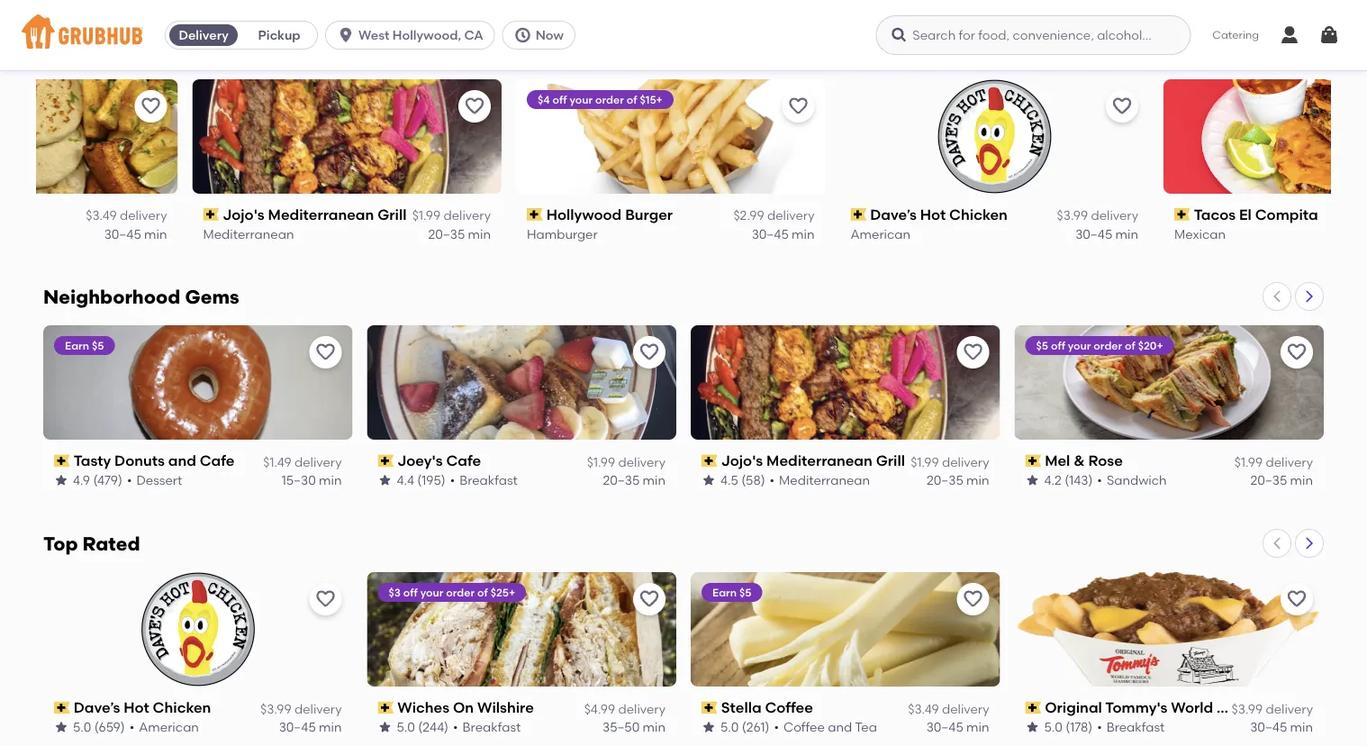 Task type: describe. For each thing, give the bounding box(es) containing it.
Search for food, convenience, alcohol... search field
[[876, 15, 1192, 55]]

$5 off your order of $20+
[[1037, 339, 1164, 352]]

star icon image for stella coffee
[[702, 720, 716, 734]]

15–30 min
[[282, 472, 342, 488]]

5.0 (244)
[[397, 719, 449, 735]]

earn for tasty donuts and cafe
[[65, 339, 89, 352]]

off for mel
[[1051, 339, 1066, 352]]

west hollywood, ca button
[[325, 21, 503, 50]]

• for tommy's
[[1098, 719, 1103, 735]]

caret right icon image for top rated
[[1303, 536, 1317, 551]]

world
[[1172, 699, 1214, 716]]

wiches on wilshire
[[398, 699, 534, 716]]

caret left icon image for top rated
[[1271, 536, 1285, 551]]

on
[[196, 39, 219, 62]]

loved
[[134, 39, 191, 62]]

$1.99 for 4.4
[[587, 454, 616, 469]]

(195)
[[418, 472, 446, 488]]

0 vertical spatial jojo's mediterranean grill
[[223, 205, 407, 223]]

and for cafe
[[168, 452, 196, 470]]

min inside $3.49 delivery 30–45 min
[[144, 226, 167, 241]]

5.0 (261)
[[721, 719, 770, 735]]

4.9 (479)
[[73, 472, 122, 488]]

4.4
[[397, 472, 414, 488]]

0 vertical spatial american
[[851, 226, 911, 241]]

most
[[83, 39, 129, 62]]

$1.99 delivery for 4.5 (58)
[[911, 454, 990, 469]]

grill for jojo's mediterranean grill logo to the top
[[378, 205, 407, 223]]

breakfast for neighborhood gems
[[460, 472, 518, 488]]

• mediterranean
[[770, 472, 871, 488]]

• for &
[[1098, 472, 1103, 488]]

west
[[359, 27, 390, 43]]

delivery for wiches on wilshire logo
[[619, 701, 666, 716]]

hot for the right dave's hot chicken logo
[[921, 205, 946, 223]]

4.5 (58)
[[721, 472, 766, 488]]

• breakfast for top rated
[[453, 719, 521, 735]]

hot for leftmost dave's hot chicken logo
[[124, 699, 149, 716]]

delivery
[[179, 27, 229, 43]]

5.0 (659)
[[73, 719, 125, 735]]

$20+
[[1139, 339, 1164, 352]]

30–45 min for • breakfast
[[1251, 719, 1314, 735]]

$4.99 delivery
[[585, 701, 666, 716]]

breakfast for top rated
[[463, 719, 521, 735]]

min for hollywood burger logo at the top of page
[[792, 226, 815, 241]]

your for mel
[[1068, 339, 1092, 352]]

svg image inside now button
[[514, 26, 532, 44]]

delivery for joey's cafe logo
[[619, 454, 666, 469]]

$3.49 for $3.49 delivery
[[909, 701, 939, 716]]

hamburgers
[[1277, 699, 1366, 716]]

(659)
[[94, 719, 125, 735]]

svg image inside west hollywood, ca button
[[337, 26, 355, 44]]

stella
[[721, 699, 762, 716]]

gems
[[185, 286, 239, 309]]

• for coffee
[[774, 719, 779, 735]]

subscription pass image for 5.0 (244)
[[378, 701, 394, 714]]

30–45 inside $3.49 delivery 30–45 min
[[104, 226, 141, 241]]

order for on
[[446, 586, 475, 599]]

$15+
[[640, 92, 663, 105]]

wiches
[[398, 699, 450, 716]]

30–45 for the right dave's hot chicken logo
[[1076, 226, 1113, 241]]

pickup
[[258, 27, 301, 43]]

burger
[[625, 205, 673, 223]]

delivery for leftmost dave's hot chicken logo
[[295, 701, 342, 716]]

$4 off your order of $15+
[[538, 92, 663, 105]]

$4
[[538, 92, 550, 105]]

famous
[[1217, 699, 1274, 716]]

(244)
[[418, 719, 449, 735]]

1 horizontal spatial dave's hot chicken logo image
[[938, 79, 1052, 193]]

jojo's for right jojo's mediterranean grill logo
[[721, 452, 763, 470]]

tacos
[[1195, 205, 1236, 223]]

0 vertical spatial jojo's mediterranean grill logo image
[[192, 79, 502, 193]]

original
[[1045, 699, 1103, 716]]

1 horizontal spatial svg image
[[1319, 24, 1341, 46]]

$4.99
[[585, 701, 616, 716]]

tacos el compita
[[1195, 205, 1319, 223]]

5.0 (178)
[[1045, 719, 1093, 735]]

star icon image for mel & rose
[[1026, 473, 1040, 487]]

2 horizontal spatial svg image
[[1280, 24, 1301, 46]]

$3.49 for $3.49 delivery 30–45 min
[[86, 207, 117, 223]]

• for mediterranean
[[770, 472, 775, 488]]

the most loved on
[[43, 39, 224, 62]]

save this restaurant image for jojo's mediterranean grill logo to the top
[[464, 95, 486, 117]]

rose
[[1089, 452, 1124, 470]]

on
[[453, 699, 474, 716]]

catering button
[[1201, 15, 1272, 56]]

$3.99 for the most loved on
[[1058, 207, 1089, 223]]

save this restaurant image for la numero uno logo
[[140, 95, 162, 117]]

35–50
[[603, 719, 640, 735]]

• for hot
[[130, 719, 135, 735]]

tasty donuts and cafe
[[74, 452, 235, 470]]

earn $5 for tasty
[[65, 339, 104, 352]]

• sandwich
[[1098, 472, 1168, 488]]

donuts
[[115, 452, 165, 470]]

1 horizontal spatial jojo's mediterranean grill
[[721, 452, 906, 470]]

5.0 for dave's hot chicken
[[73, 719, 91, 735]]

20–35 for 4.5 (58)
[[927, 472, 964, 488]]

delivery for right jojo's mediterranean grill logo
[[943, 454, 990, 469]]

2 horizontal spatial $5
[[1037, 339, 1049, 352]]

$3.99 delivery for the most loved on
[[1058, 207, 1139, 223]]

caret left icon image for neighborhood gems
[[1271, 289, 1285, 304]]

• for donuts
[[127, 472, 132, 488]]

$1.49 delivery
[[263, 454, 342, 469]]

subscription pass image for hollywood burger
[[527, 208, 543, 220]]

main navigation navigation
[[0, 0, 1368, 70]]

joey's
[[398, 452, 443, 470]]

chicken for leftmost dave's hot chicken logo
[[153, 699, 211, 716]]

$1.99 delivery for 4.4 (195)
[[587, 454, 666, 469]]

(58)
[[742, 472, 766, 488]]

$3.99 for top rated
[[1232, 701, 1263, 716]]

off for wiches
[[404, 586, 418, 599]]

$2.99
[[734, 207, 765, 223]]

$1.49
[[263, 454, 292, 469]]

tasty donuts and cafe logo image
[[43, 326, 353, 440]]

(261)
[[742, 719, 770, 735]]

30–45 for the stella coffee logo
[[927, 719, 964, 735]]

save this restaurant image for mel & rose
[[1287, 342, 1308, 363]]

la numero uno logo image
[[0, 79, 178, 193]]

0 horizontal spatial $3.99 delivery
[[261, 701, 342, 716]]

$3.49 delivery 30–45 min
[[86, 207, 167, 241]]

15–30
[[282, 472, 316, 488]]

hollywood
[[547, 205, 622, 223]]

min for the original tommy's world famous hamburgers logo
[[1291, 719, 1314, 735]]

0 horizontal spatial $3.99
[[261, 701, 292, 716]]

earn $5 for stella
[[713, 586, 752, 599]]

$3
[[389, 586, 401, 599]]

your for hollywood
[[570, 92, 593, 105]]

dave's for leftmost dave's hot chicken logo
[[74, 699, 120, 716]]

the
[[43, 39, 78, 62]]

coffee for stella
[[765, 699, 814, 716]]

30–45 for leftmost dave's hot chicken logo
[[279, 719, 316, 735]]

4.2 (143)
[[1045, 472, 1093, 488]]

pickup button
[[242, 21, 317, 50]]

30–45 min for • coffee and tea
[[927, 719, 990, 735]]

• breakfast down tommy's
[[1098, 719, 1165, 735]]

your for wiches
[[421, 586, 444, 599]]

hamburger
[[527, 226, 598, 241]]

west hollywood, ca
[[359, 27, 484, 43]]

0 horizontal spatial american
[[139, 719, 199, 735]]

subscription pass image for 4.9 (479)
[[54, 455, 70, 467]]

ca
[[464, 27, 484, 43]]

tacos el compita logo image
[[1164, 79, 1368, 193]]

top
[[43, 533, 78, 556]]



Task type: vqa. For each thing, say whether or not it's contained in the screenshot.
20–35 min for 4.5 (58)
yes



Task type: locate. For each thing, give the bounding box(es) containing it.
tasty
[[74, 452, 111, 470]]

mediterranean
[[268, 205, 374, 223], [203, 226, 294, 241], [767, 452, 873, 470], [780, 472, 871, 488]]

0 vertical spatial dave's hot chicken logo image
[[938, 79, 1052, 193]]

order left the $15+
[[596, 92, 624, 105]]

• american
[[130, 719, 199, 735]]

2 horizontal spatial your
[[1068, 339, 1092, 352]]

0 horizontal spatial and
[[168, 452, 196, 470]]

1 horizontal spatial earn
[[713, 586, 737, 599]]

1 horizontal spatial svg image
[[891, 26, 909, 44]]

2 horizontal spatial off
[[1051, 339, 1066, 352]]

0 horizontal spatial dave's hot chicken
[[74, 699, 211, 716]]

20–35 for 4.4 (195)
[[603, 472, 640, 488]]

1 vertical spatial hot
[[124, 699, 149, 716]]

1 horizontal spatial and
[[828, 719, 853, 735]]

1 vertical spatial jojo's mediterranean grill
[[721, 452, 906, 470]]

•
[[127, 472, 132, 488], [450, 472, 455, 488], [770, 472, 775, 488], [1098, 472, 1103, 488], [130, 719, 135, 735], [453, 719, 458, 735], [774, 719, 779, 735], [1098, 719, 1103, 735]]

1 horizontal spatial hot
[[921, 205, 946, 223]]

• dessert
[[127, 472, 182, 488]]

earn for stella coffee
[[713, 586, 737, 599]]

$25+
[[491, 586, 516, 599]]

jojo's up 4.5 (58)
[[721, 452, 763, 470]]

0 horizontal spatial of
[[478, 586, 488, 599]]

delivery button
[[166, 21, 242, 50]]

0 vertical spatial off
[[553, 92, 567, 105]]

dave's hot chicken
[[871, 205, 1008, 223], [74, 699, 211, 716]]

svg image
[[1280, 24, 1301, 46], [337, 26, 355, 44], [891, 26, 909, 44]]

1 caret right icon image from the top
[[1303, 289, 1317, 304]]

subscription pass image for 4.5 (58)
[[702, 455, 718, 467]]

1 5.0 from the left
[[73, 719, 91, 735]]

earn
[[65, 339, 89, 352], [713, 586, 737, 599]]

save this restaurant image
[[788, 95, 810, 117], [315, 342, 337, 363], [1287, 342, 1308, 363], [639, 589, 661, 610], [1287, 589, 1308, 610]]

1 horizontal spatial dave's hot chicken
[[871, 205, 1008, 223]]

save this restaurant image for tasty donuts and cafe
[[315, 342, 337, 363]]

save this restaurant image for right jojo's mediterranean grill logo
[[963, 342, 984, 363]]

30–45 for the original tommy's world famous hamburgers logo
[[1251, 719, 1288, 735]]

1 horizontal spatial $3.49
[[909, 701, 939, 716]]

1 vertical spatial order
[[1094, 339, 1123, 352]]

mel
[[1045, 452, 1071, 470]]

2 horizontal spatial order
[[1094, 339, 1123, 352]]

35–50 min
[[603, 719, 666, 735]]

breakfast down the wilshire
[[463, 719, 521, 735]]

1 vertical spatial jojo's
[[721, 452, 763, 470]]

1 vertical spatial earn $5
[[713, 586, 752, 599]]

cafe right the joey's
[[446, 452, 481, 470]]

20–35 min for 4.5 (58)
[[927, 472, 990, 488]]

tacos el compita link
[[1175, 204, 1368, 224]]

1 vertical spatial american
[[139, 719, 199, 735]]

rated
[[83, 533, 140, 556]]

1 vertical spatial your
[[1068, 339, 1092, 352]]

1 vertical spatial earn
[[713, 586, 737, 599]]

1 horizontal spatial earn $5
[[713, 586, 752, 599]]

20–35 min for 4.4 (195)
[[603, 472, 666, 488]]

0 horizontal spatial $3.49
[[86, 207, 117, 223]]

hollywood burger
[[547, 205, 673, 223]]

mel & rose logo image
[[1015, 326, 1325, 440]]

min
[[144, 226, 167, 241], [468, 226, 491, 241], [792, 226, 815, 241], [1116, 226, 1139, 241], [319, 472, 342, 488], [643, 472, 666, 488], [967, 472, 990, 488], [1291, 472, 1314, 488], [319, 719, 342, 735], [643, 719, 666, 735], [967, 719, 990, 735], [1291, 719, 1314, 735]]

2 vertical spatial your
[[421, 586, 444, 599]]

2 horizontal spatial $3.99
[[1232, 701, 1263, 716]]

$1.99 delivery for 4.2 (143)
[[1235, 454, 1314, 469]]

0 vertical spatial coffee
[[765, 699, 814, 716]]

svg image
[[1319, 24, 1341, 46], [514, 26, 532, 44]]

and left tea
[[828, 719, 853, 735]]

mel & rose
[[1045, 452, 1124, 470]]

breakfast down tommy's
[[1107, 719, 1165, 735]]

0 vertical spatial dave's
[[871, 205, 917, 223]]

0 horizontal spatial grill
[[378, 205, 407, 223]]

chicken
[[950, 205, 1008, 223], [153, 699, 211, 716]]

2 caret right icon image from the top
[[1303, 536, 1317, 551]]

• down the on
[[453, 719, 458, 735]]

dave's hot chicken for the right dave's hot chicken logo
[[871, 205, 1008, 223]]

0 vertical spatial your
[[570, 92, 593, 105]]

save this restaurant image for hollywood burger
[[788, 95, 810, 117]]

1 horizontal spatial dave's
[[871, 205, 917, 223]]

30–45
[[104, 226, 141, 241], [752, 226, 789, 241], [1076, 226, 1113, 241], [279, 719, 316, 735], [927, 719, 964, 735], [1251, 719, 1288, 735]]

star icon image for wiches on wilshire
[[378, 720, 392, 734]]

subscription pass image up 'hamburger'
[[527, 208, 543, 220]]

original tommy's world famous hamburgers
[[1045, 699, 1366, 716]]

• right (479)
[[127, 472, 132, 488]]

• coffee and tea
[[774, 719, 878, 735]]

star icon image for joey's cafe
[[378, 473, 392, 487]]

1 vertical spatial dave's hot chicken logo image
[[141, 572, 255, 687]]

min for tasty donuts and cafe logo
[[319, 472, 342, 488]]

min for jojo's mediterranean grill logo to the top
[[468, 226, 491, 241]]

0 vertical spatial caret left icon image
[[1271, 289, 1285, 304]]

0 horizontal spatial svg image
[[337, 26, 355, 44]]

order for &
[[1094, 339, 1123, 352]]

2 vertical spatial of
[[478, 586, 488, 599]]

• for cafe
[[450, 472, 455, 488]]

your right $3
[[421, 586, 444, 599]]

of for burger
[[627, 92, 638, 105]]

star icon image left 5.0 (244)
[[378, 720, 392, 734]]

jojo's mediterranean grill logo image
[[192, 79, 502, 193], [691, 326, 1001, 440]]

0 vertical spatial chicken
[[950, 205, 1008, 223]]

your
[[570, 92, 593, 105], [1068, 339, 1092, 352], [421, 586, 444, 599]]

save this restaurant button
[[135, 90, 167, 122], [459, 90, 491, 122], [783, 90, 815, 122], [1107, 90, 1139, 122], [310, 336, 342, 369], [633, 336, 666, 369], [957, 336, 990, 369], [1281, 336, 1314, 369], [310, 583, 342, 616], [633, 583, 666, 616], [957, 583, 990, 616], [1281, 583, 1314, 616]]

tommy's
[[1106, 699, 1168, 716]]

min for right jojo's mediterranean grill logo
[[967, 472, 990, 488]]

5.0 for wiches on wilshire
[[397, 719, 415, 735]]

$3.99 delivery for top rated
[[1232, 701, 1314, 716]]

0 horizontal spatial dave's hot chicken logo image
[[141, 572, 255, 687]]

jojo's mediterranean grill
[[223, 205, 407, 223], [721, 452, 906, 470]]

tea
[[855, 719, 878, 735]]

2 caret left icon image from the top
[[1271, 536, 1285, 551]]

20–35
[[428, 226, 465, 241], [603, 472, 640, 488], [927, 472, 964, 488], [1251, 472, 1288, 488]]

0 vertical spatial earn
[[65, 339, 89, 352]]

save this restaurant image
[[140, 95, 162, 117], [464, 95, 486, 117], [1112, 95, 1134, 117], [639, 342, 661, 363], [963, 342, 984, 363], [315, 589, 337, 610], [963, 589, 984, 610]]

dave's for the right dave's hot chicken logo
[[871, 205, 917, 223]]

• right '(659)'
[[130, 719, 135, 735]]

1 horizontal spatial chicken
[[950, 205, 1008, 223]]

star icon image left the 4.4
[[378, 473, 392, 487]]

neighborhood gems
[[43, 286, 239, 309]]

breakfast down joey's cafe
[[460, 472, 518, 488]]

1 vertical spatial and
[[828, 719, 853, 735]]

$3 off your order of $25+
[[389, 586, 516, 599]]

0 horizontal spatial your
[[421, 586, 444, 599]]

of for &
[[1125, 339, 1136, 352]]

min for joey's cafe logo
[[643, 472, 666, 488]]

hollywood,
[[393, 27, 461, 43]]

• right the (58)
[[770, 472, 775, 488]]

$1.99 for 4.5
[[911, 454, 939, 469]]

0 vertical spatial caret right icon image
[[1303, 289, 1317, 304]]

original tommy's world famous hamburgers logo image
[[1015, 572, 1325, 687]]

delivery for tasty donuts and cafe logo
[[295, 454, 342, 469]]

0 horizontal spatial chicken
[[153, 699, 211, 716]]

$3.49 delivery
[[909, 701, 990, 716]]

dessert
[[136, 472, 182, 488]]

• breakfast down the wilshire
[[453, 719, 521, 735]]

order left $20+
[[1094, 339, 1123, 352]]

0 vertical spatial and
[[168, 452, 196, 470]]

stella coffee
[[721, 699, 814, 716]]

save this restaurant image for wiches on wilshire
[[639, 589, 661, 610]]

mexican
[[1175, 226, 1226, 241]]

1 horizontal spatial grill
[[876, 452, 906, 470]]

coffee for •
[[784, 719, 825, 735]]

1 horizontal spatial $5
[[740, 586, 752, 599]]

4 5.0 from the left
[[1045, 719, 1063, 735]]

0 horizontal spatial cafe
[[200, 452, 235, 470]]

your left $20+
[[1068, 339, 1092, 352]]

• breakfast
[[450, 472, 518, 488], [453, 719, 521, 735], [1098, 719, 1165, 735]]

1 horizontal spatial jojo's
[[721, 452, 763, 470]]

1 caret left icon image from the top
[[1271, 289, 1285, 304]]

breakfast
[[460, 472, 518, 488], [463, 719, 521, 735], [1107, 719, 1165, 735]]

1 vertical spatial of
[[1125, 339, 1136, 352]]

0 horizontal spatial jojo's
[[223, 205, 265, 223]]

order for burger
[[596, 92, 624, 105]]

• for on
[[453, 719, 458, 735]]

delivery for jojo's mediterranean grill logo to the top
[[444, 207, 491, 223]]

$3.49 inside $3.49 delivery 30–45 min
[[86, 207, 117, 223]]

0 horizontal spatial $5
[[92, 339, 104, 352]]

2 vertical spatial order
[[446, 586, 475, 599]]

save this restaurant image for leftmost dave's hot chicken logo
[[315, 589, 337, 610]]

star icon image for original tommy's world famous hamburgers
[[1026, 720, 1040, 734]]

dave's hot chicken logo image
[[938, 79, 1052, 193], [141, 572, 255, 687]]

$2.99 delivery
[[734, 207, 815, 223]]

4.4 (195)
[[397, 472, 446, 488]]

cafe left $1.49
[[200, 452, 235, 470]]

caret left icon image
[[1271, 289, 1285, 304], [1271, 536, 1285, 551]]

2 cafe from the left
[[446, 452, 481, 470]]

coffee down stella coffee
[[784, 719, 825, 735]]

now button
[[503, 21, 583, 50]]

0 horizontal spatial earn
[[65, 339, 89, 352]]

subscription pass image left mel
[[1026, 455, 1042, 467]]

$3.99 delivery
[[1058, 207, 1139, 223], [261, 701, 342, 716], [1232, 701, 1314, 716]]

now
[[536, 27, 564, 43]]

1 vertical spatial chicken
[[153, 699, 211, 716]]

caret right icon image for neighborhood gems
[[1303, 289, 1317, 304]]

your right $4
[[570, 92, 593, 105]]

$5 for donuts
[[92, 339, 104, 352]]

3 5.0 from the left
[[721, 719, 739, 735]]

1 horizontal spatial $3.99 delivery
[[1058, 207, 1139, 223]]

0 horizontal spatial svg image
[[514, 26, 532, 44]]

delivery for the right dave's hot chicken logo
[[1092, 207, 1139, 223]]

jojo's for jojo's mediterranean grill logo to the top
[[223, 205, 265, 223]]

(479)
[[93, 472, 122, 488]]

20–35 for 4.2 (143)
[[1251, 472, 1288, 488]]

1 horizontal spatial jojo's mediterranean grill logo image
[[691, 326, 1001, 440]]

subscription pass image for tacos el compita
[[1175, 208, 1191, 220]]

30–45 for hollywood burger logo at the top of page
[[752, 226, 789, 241]]

coffee
[[765, 699, 814, 716], [784, 719, 825, 735]]

$5
[[92, 339, 104, 352], [1037, 339, 1049, 352], [740, 586, 752, 599]]

1 horizontal spatial cafe
[[446, 452, 481, 470]]

0 horizontal spatial off
[[404, 586, 418, 599]]

1 vertical spatial dave's hot chicken
[[74, 699, 211, 716]]

2 vertical spatial off
[[404, 586, 418, 599]]

save this restaurant image for joey's cafe logo
[[639, 342, 661, 363]]

$3.49 delivery link
[[0, 204, 167, 224]]

and for tea
[[828, 719, 853, 735]]

• breakfast for neighborhood gems
[[450, 472, 518, 488]]

top rated
[[43, 533, 140, 556]]

min for leftmost dave's hot chicken logo
[[319, 719, 342, 735]]

order
[[596, 92, 624, 105], [1094, 339, 1123, 352], [446, 586, 475, 599]]

of
[[627, 92, 638, 105], [1125, 339, 1136, 352], [478, 586, 488, 599]]

coffee up (261)
[[765, 699, 814, 716]]

$1.99 for 4.2
[[1235, 454, 1263, 469]]

delivery
[[120, 207, 167, 223], [444, 207, 491, 223], [768, 207, 815, 223], [1092, 207, 1139, 223], [295, 454, 342, 469], [619, 454, 666, 469], [943, 454, 990, 469], [1266, 454, 1314, 469], [295, 701, 342, 716], [619, 701, 666, 716], [942, 701, 990, 716], [1266, 701, 1314, 716]]

jojo's up gems
[[223, 205, 265, 223]]

save this restaurant image for the right dave's hot chicken logo
[[1112, 95, 1134, 117]]

0 vertical spatial dave's hot chicken
[[871, 205, 1008, 223]]

0 horizontal spatial earn $5
[[65, 339, 104, 352]]

4.9
[[73, 472, 90, 488]]

delivery for the original tommy's world famous hamburgers logo
[[1266, 701, 1314, 716]]

1 horizontal spatial of
[[627, 92, 638, 105]]

1 horizontal spatial $3.99
[[1058, 207, 1089, 223]]

2 5.0 from the left
[[397, 719, 415, 735]]

chicken for the right dave's hot chicken logo
[[950, 205, 1008, 223]]

subscription pass image inside tacos el compita link
[[1175, 208, 1191, 220]]

joey's cafe logo image
[[367, 326, 677, 440]]

star icon image
[[54, 473, 68, 487], [378, 473, 392, 487], [702, 473, 716, 487], [1026, 473, 1040, 487], [54, 720, 68, 734], [378, 720, 392, 734], [702, 720, 716, 734], [1026, 720, 1040, 734]]

1 horizontal spatial off
[[553, 92, 567, 105]]

subscription pass image for 5.0 (659)
[[54, 701, 70, 714]]

delivery for hollywood burger logo at the top of page
[[768, 207, 815, 223]]

0 vertical spatial order
[[596, 92, 624, 105]]

and up dessert
[[168, 452, 196, 470]]

2 horizontal spatial $3.99 delivery
[[1232, 701, 1314, 716]]

delivery inside $3.49 delivery 30–45 min
[[120, 207, 167, 223]]

5.0 left '(659)'
[[73, 719, 91, 735]]

1 vertical spatial jojo's mediterranean grill logo image
[[691, 326, 1001, 440]]

$1.99
[[412, 207, 441, 223], [587, 454, 616, 469], [911, 454, 939, 469], [1235, 454, 1263, 469]]

grill for right jojo's mediterranean grill logo
[[876, 452, 906, 470]]

subscription pass image
[[527, 208, 543, 220], [1175, 208, 1191, 220], [1026, 455, 1042, 467], [702, 701, 718, 714]]

1 vertical spatial off
[[1051, 339, 1066, 352]]

hot
[[921, 205, 946, 223], [124, 699, 149, 716]]

star icon image left 4.9
[[54, 473, 68, 487]]

1 vertical spatial coffee
[[784, 719, 825, 735]]

min for mel & rose logo
[[1291, 472, 1314, 488]]

• down rose
[[1098, 472, 1103, 488]]

4.2
[[1045, 472, 1062, 488]]

star icon image left 5.0 (261)
[[702, 720, 716, 734]]

subscription pass image for 5.0 (178)
[[1026, 701, 1042, 714]]

joey's cafe
[[398, 452, 481, 470]]

star icon image left 5.0 (178)
[[1026, 720, 1040, 734]]

of left $20+
[[1125, 339, 1136, 352]]

4.5
[[721, 472, 739, 488]]

star icon image for jojo's mediterranean grill
[[702, 473, 716, 487]]

$3.99
[[1058, 207, 1089, 223], [261, 701, 292, 716], [1232, 701, 1263, 716]]

hollywood burger logo image
[[516, 79, 826, 193]]

stella coffee logo image
[[691, 572, 1001, 687]]

1 vertical spatial $3.49
[[909, 701, 939, 716]]

1 horizontal spatial american
[[851, 226, 911, 241]]

30–45 min for • american
[[279, 719, 342, 735]]

0 horizontal spatial jojo's mediterranean grill
[[223, 205, 407, 223]]

star icon image left 5.0 (659)
[[54, 720, 68, 734]]

• breakfast down joey's cafe
[[450, 472, 518, 488]]

subscription pass image left stella
[[702, 701, 718, 714]]

subscription pass image
[[203, 208, 219, 220], [851, 208, 867, 220], [54, 455, 70, 467], [378, 455, 394, 467], [702, 455, 718, 467], [54, 701, 70, 714], [378, 701, 394, 714], [1026, 701, 1042, 714]]

off for hollywood
[[553, 92, 567, 105]]

0 vertical spatial hot
[[921, 205, 946, 223]]

of left the $15+
[[627, 92, 638, 105]]

(178)
[[1066, 719, 1093, 735]]

0 horizontal spatial order
[[446, 586, 475, 599]]

1 vertical spatial caret left icon image
[[1271, 536, 1285, 551]]

neighborhood
[[43, 286, 181, 309]]

1 vertical spatial dave's
[[74, 699, 120, 716]]

5.0 down stella
[[721, 719, 739, 735]]

0 horizontal spatial dave's
[[74, 699, 120, 716]]

subscription pass image for stella coffee
[[702, 701, 718, 714]]

wilshire
[[478, 699, 534, 716]]

wiches on wilshire logo image
[[367, 572, 677, 687]]

min for wiches on wilshire logo
[[643, 719, 666, 735]]

0 vertical spatial $3.49
[[86, 207, 117, 223]]

$5 for coffee
[[740, 586, 752, 599]]

order left $25+
[[446, 586, 475, 599]]

5.0 for stella coffee
[[721, 719, 739, 735]]

2 horizontal spatial of
[[1125, 339, 1136, 352]]

20–35 min for 4.2 (143)
[[1251, 472, 1314, 488]]

0 horizontal spatial hot
[[124, 699, 149, 716]]

el
[[1240, 205, 1252, 223]]

grill
[[378, 205, 407, 223], [876, 452, 906, 470]]

0 vertical spatial of
[[627, 92, 638, 105]]

• right (261)
[[774, 719, 779, 735]]

catering
[[1213, 28, 1260, 41]]

1 cafe from the left
[[200, 452, 235, 470]]

subscription pass image for 4.4 (195)
[[378, 455, 394, 467]]

star icon image for tasty donuts and cafe
[[54, 473, 68, 487]]

1 vertical spatial caret right icon image
[[1303, 536, 1317, 551]]

subscription pass image up mexican
[[1175, 208, 1191, 220]]

1 vertical spatial grill
[[876, 452, 906, 470]]

star icon image left 4.5
[[702, 473, 716, 487]]

0 horizontal spatial jojo's mediterranean grill logo image
[[192, 79, 502, 193]]

1 horizontal spatial your
[[570, 92, 593, 105]]

subscription pass image for mel & rose
[[1026, 455, 1042, 467]]

min for the stella coffee logo
[[967, 719, 990, 735]]

earn $5
[[65, 339, 104, 352], [713, 586, 752, 599]]

sandwich
[[1107, 472, 1168, 488]]

5.0 down wiches
[[397, 719, 415, 735]]

5.0 left (178) in the right of the page
[[1045, 719, 1063, 735]]

caret right icon image
[[1303, 289, 1317, 304], [1303, 536, 1317, 551]]

0 vertical spatial earn $5
[[65, 339, 104, 352]]

dave's hot chicken for leftmost dave's hot chicken logo
[[74, 699, 211, 716]]

5.0 for original tommy's world famous hamburgers
[[1045, 719, 1063, 735]]

• right (195)
[[450, 472, 455, 488]]

compita
[[1256, 205, 1319, 223]]

of left $25+
[[478, 586, 488, 599]]

(143)
[[1065, 472, 1093, 488]]

$1.99 delivery
[[412, 207, 491, 223], [587, 454, 666, 469], [911, 454, 990, 469], [1235, 454, 1314, 469]]

• right (178) in the right of the page
[[1098, 719, 1103, 735]]

&
[[1074, 452, 1085, 470]]

0 vertical spatial grill
[[378, 205, 407, 223]]

star icon image left 4.2
[[1026, 473, 1040, 487]]



